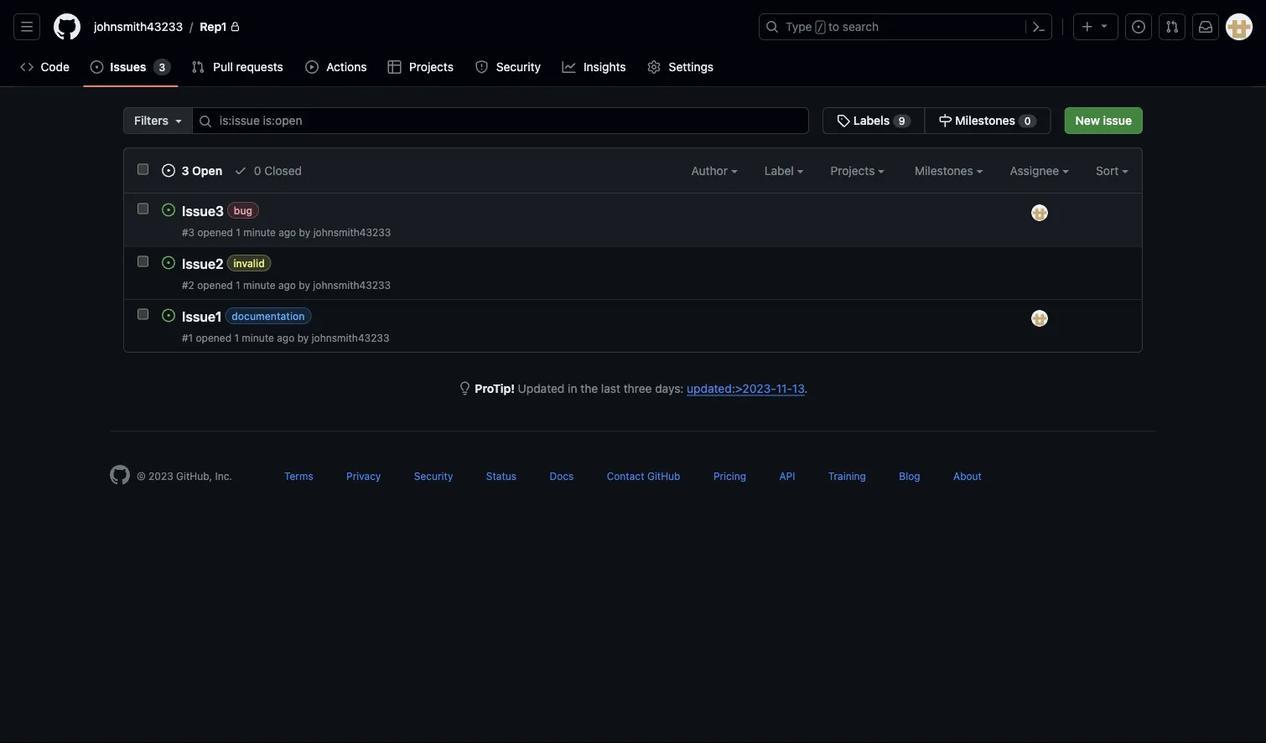 Task type: describe. For each thing, give the bounding box(es) containing it.
last
[[601, 382, 621, 395]]

github
[[647, 471, 681, 482]]

projects link
[[381, 55, 462, 80]]

updated:>2023-11-13 link
[[687, 382, 805, 395]]

pull
[[213, 60, 233, 74]]

0 vertical spatial git pull request image
[[1166, 20, 1179, 34]]

gear image
[[648, 60, 661, 74]]

about link
[[954, 471, 982, 482]]

terms link
[[284, 471, 313, 482]]

milestones for milestones
[[915, 164, 977, 177]]

pull requests
[[213, 60, 283, 74]]

status
[[486, 471, 517, 482]]

docs link
[[550, 471, 574, 482]]

search
[[843, 20, 879, 34]]

notifications image
[[1199, 20, 1213, 34]]

issue opened image for the topmost git pull request icon
[[1132, 20, 1146, 34]]

johnsmith43233 link for issue3
[[313, 226, 391, 238]]

about
[[954, 471, 982, 482]]

11-
[[776, 382, 793, 395]]

#1             opened 1 minute ago by johnsmith43233
[[182, 332, 390, 344]]

0 horizontal spatial projects
[[409, 60, 454, 74]]

minute for issue3
[[243, 226, 276, 238]]

documentation
[[232, 310, 305, 322]]

open issue image for issue2
[[162, 256, 175, 270]]

new issue
[[1076, 114, 1132, 127]]

opened for issue1
[[196, 332, 231, 344]]

issue element
[[823, 107, 1051, 134]]

0 closed
[[251, 164, 302, 177]]

milestones button
[[915, 162, 983, 179]]

requests
[[236, 60, 283, 74]]

0 horizontal spatial security
[[414, 471, 453, 482]]

issue2
[[182, 256, 224, 272]]

api
[[780, 471, 795, 482]]

issue3
[[182, 203, 224, 219]]

0 horizontal spatial security link
[[414, 471, 453, 482]]

milestones 0
[[953, 114, 1031, 127]]

minute for issue1
[[242, 332, 274, 344]]

filters button
[[123, 107, 193, 134]]

0 closed link
[[234, 162, 302, 179]]

13
[[793, 382, 805, 395]]

open issue image for issue3
[[162, 203, 175, 217]]

in
[[568, 382, 577, 395]]

0 inside milestones 0
[[1025, 115, 1031, 127]]

updated
[[518, 382, 565, 395]]

©
[[137, 471, 146, 482]]

3 open
[[179, 164, 222, 177]]

3 open link
[[162, 162, 222, 179]]

open
[[192, 164, 222, 177]]

johnsmith43233 for issue3
[[313, 226, 391, 238]]

Select all issues checkbox
[[138, 164, 148, 175]]

1 vertical spatial homepage image
[[110, 466, 130, 486]]

label
[[765, 164, 797, 177]]

light bulb image
[[458, 382, 472, 395]]

1 for issue2
[[236, 279, 240, 291]]

invalid link
[[227, 255, 272, 272]]

updated:>2023-
[[687, 382, 776, 395]]

0 horizontal spatial homepage image
[[54, 13, 81, 40]]

sort
[[1096, 164, 1119, 177]]

2023
[[149, 471, 173, 482]]

pricing link
[[714, 471, 747, 482]]

assignee button
[[1010, 162, 1069, 179]]

issue2 link
[[182, 256, 224, 272]]

9
[[899, 115, 906, 127]]

by for issue3
[[299, 226, 311, 238]]

author button
[[692, 162, 738, 179]]

Issue2 checkbox
[[138, 256, 148, 267]]

opened for issue2
[[197, 279, 233, 291]]

@johnsmith43233 image
[[1032, 205, 1049, 221]]

search image
[[199, 115, 212, 128]]

code link
[[13, 55, 77, 80]]

Search all issues text field
[[192, 107, 810, 134]]

rep1 link
[[193, 13, 247, 40]]

#3
[[182, 226, 195, 238]]

Issues search field
[[192, 107, 810, 134]]

insights link
[[556, 55, 634, 80]]

#1
[[182, 332, 193, 344]]

assigned to johnsmith43233 element
[[1031, 205, 1049, 221]]

labels 9
[[851, 114, 906, 127]]

rep1
[[200, 20, 227, 34]]

johnsmith43233 link for issue1
[[312, 332, 390, 344]]

three
[[624, 382, 652, 395]]

Issue3 checkbox
[[138, 203, 148, 214]]

plus image
[[1081, 20, 1095, 34]]

filters
[[134, 114, 169, 127]]

protip! updated in the last three days: updated:>2023-11-13 .
[[475, 382, 808, 395]]

type / to search
[[786, 20, 879, 34]]

invalid
[[234, 258, 265, 269]]

ago for issue3
[[279, 226, 296, 238]]

tag image
[[837, 114, 851, 127]]

play image
[[305, 60, 319, 74]]

bug
[[234, 205, 253, 217]]



Task type: locate. For each thing, give the bounding box(es) containing it.
documentation link
[[225, 308, 312, 325]]

milestones down milestone image
[[915, 164, 977, 177]]

list
[[87, 13, 749, 40]]

opened for issue3
[[197, 226, 233, 238]]

open issue element for issue2
[[162, 256, 175, 270]]

1 down the invalid link on the left top
[[236, 279, 240, 291]]

new
[[1076, 114, 1100, 127]]

3 for 3 open
[[182, 164, 189, 177]]

actions link
[[299, 55, 375, 80]]

security link up the "issues" search box
[[468, 55, 549, 80]]

none search field containing filters
[[123, 107, 1051, 134]]

0 vertical spatial minute
[[243, 226, 276, 238]]

status link
[[486, 471, 517, 482]]

2 open issue image from the top
[[162, 256, 175, 270]]

2 vertical spatial open issue element
[[162, 309, 175, 323]]

1 vertical spatial milestones
[[915, 164, 977, 177]]

code image
[[20, 60, 34, 74]]

triangle down image
[[1098, 19, 1111, 32]]

git pull request image left notifications image
[[1166, 20, 1179, 34]]

labels
[[854, 114, 890, 127]]

inc.
[[215, 471, 232, 482]]

2 vertical spatial minute
[[242, 332, 274, 344]]

opened down the issue1
[[196, 332, 231, 344]]

0 horizontal spatial issue opened image
[[90, 60, 103, 74]]

/
[[190, 20, 193, 34], [818, 22, 824, 34]]

issue opened image for git pull request icon in the pull requests link
[[90, 60, 103, 74]]

table image
[[388, 60, 402, 74]]

1 vertical spatial open issue image
[[162, 256, 175, 270]]

code
[[41, 60, 69, 74]]

1 vertical spatial git pull request image
[[191, 60, 205, 74]]

triangle down image
[[172, 114, 185, 127]]

issue3 link
[[182, 203, 224, 219]]

1 down documentation
[[234, 332, 239, 344]]

pricing
[[714, 471, 747, 482]]

graph image
[[562, 60, 576, 74]]

0 vertical spatial security link
[[468, 55, 549, 80]]

1 horizontal spatial projects
[[831, 164, 878, 177]]

.
[[805, 382, 808, 395]]

2 vertical spatial 1
[[234, 332, 239, 344]]

1 vertical spatial 1
[[236, 279, 240, 291]]

/ left to
[[818, 22, 824, 34]]

0 vertical spatial opened
[[197, 226, 233, 238]]

projects right table icon
[[409, 60, 454, 74]]

projects button
[[831, 162, 885, 179]]

milestone image
[[939, 114, 953, 127]]

3 open issue element from the top
[[162, 309, 175, 323]]

command palette image
[[1033, 20, 1046, 34]]

check image
[[234, 164, 247, 177]]

actions
[[326, 60, 367, 74]]

opened down issue2 link
[[197, 279, 233, 291]]

by
[[299, 226, 311, 238], [299, 279, 310, 291], [297, 332, 309, 344]]

days:
[[655, 382, 684, 395]]

by for issue1
[[297, 332, 309, 344]]

1 horizontal spatial security link
[[468, 55, 549, 80]]

contact github link
[[607, 471, 681, 482]]

johnsmith43233 link for issue2
[[313, 279, 391, 291]]

label button
[[765, 162, 804, 179]]

settings link
[[641, 55, 722, 80]]

issues
[[110, 60, 146, 74]]

1 open issue image from the top
[[162, 203, 175, 217]]

github,
[[176, 471, 212, 482]]

by down documentation
[[297, 332, 309, 344]]

0 right check icon
[[254, 164, 261, 177]]

open issue image right the issue2 checkbox
[[162, 256, 175, 270]]

1 horizontal spatial 3
[[182, 164, 189, 177]]

1 vertical spatial opened
[[197, 279, 233, 291]]

3 right "issues"
[[159, 61, 165, 73]]

closed
[[264, 164, 302, 177]]

by up #2             opened 1 minute ago by johnsmith43233
[[299, 226, 311, 238]]

issue1
[[182, 309, 222, 325]]

minute
[[243, 226, 276, 238], [243, 279, 276, 291], [242, 332, 274, 344]]

johnsmith43233
[[94, 20, 183, 34], [313, 226, 391, 238], [313, 279, 391, 291], [312, 332, 390, 344]]

docs
[[550, 471, 574, 482]]

blog
[[899, 471, 921, 482]]

1 horizontal spatial 0
[[1025, 115, 1031, 127]]

terms
[[284, 471, 313, 482]]

issue
[[1103, 114, 1132, 127]]

privacy link
[[346, 471, 381, 482]]

milestones
[[956, 114, 1016, 127], [915, 164, 977, 177]]

minute for issue2
[[243, 279, 276, 291]]

None search field
[[123, 107, 1051, 134]]

open issue element
[[162, 203, 175, 217], [162, 256, 175, 270], [162, 309, 175, 323]]

to
[[829, 20, 840, 34]]

0 vertical spatial 0
[[1025, 115, 1031, 127]]

issue opened image
[[1132, 20, 1146, 34], [90, 60, 103, 74]]

1 vertical spatial 3
[[182, 164, 189, 177]]

#2             opened 1 minute ago by johnsmith43233
[[182, 279, 391, 291]]

security link left status link at left
[[414, 471, 453, 482]]

issue opened image left "issues"
[[90, 60, 103, 74]]

opened
[[197, 226, 233, 238], [197, 279, 233, 291], [196, 332, 231, 344]]

contact
[[607, 471, 645, 482]]

/ inside johnsmith43233 /
[[190, 20, 193, 34]]

api link
[[780, 471, 795, 482]]

security left status link at left
[[414, 471, 453, 482]]

settings
[[669, 60, 714, 74]]

bug link
[[227, 202, 259, 219]]

git pull request image inside pull requests link
[[191, 60, 205, 74]]

by up documentation link at the left top of the page
[[299, 279, 310, 291]]

/ for type
[[818, 22, 824, 34]]

ago for issue1
[[277, 332, 295, 344]]

protip!
[[475, 382, 515, 395]]

0 vertical spatial by
[[299, 226, 311, 238]]

insights
[[584, 60, 626, 74]]

type
[[786, 20, 812, 34]]

contact github
[[607, 471, 681, 482]]

issue opened image
[[162, 164, 175, 177]]

© 2023 github, inc.
[[137, 471, 232, 482]]

1 vertical spatial issue opened image
[[90, 60, 103, 74]]

0 vertical spatial open issue element
[[162, 203, 175, 217]]

/ for johnsmith43233
[[190, 20, 193, 34]]

issue opened image right triangle down icon
[[1132, 20, 1146, 34]]

git pull request image left pull
[[191, 60, 205, 74]]

1 for issue1
[[234, 332, 239, 344]]

0 inside 0 closed link
[[254, 164, 261, 177]]

1 vertical spatial security link
[[414, 471, 453, 482]]

1
[[236, 226, 241, 238], [236, 279, 240, 291], [234, 332, 239, 344]]

open issue image
[[162, 203, 175, 217], [162, 256, 175, 270]]

list containing johnsmith43233 /
[[87, 13, 749, 40]]

open issue image
[[162, 309, 175, 323]]

0 horizontal spatial /
[[190, 20, 193, 34]]

2 vertical spatial by
[[297, 332, 309, 344]]

git pull request image
[[1166, 20, 1179, 34], [191, 60, 205, 74]]

open issue image right issue3 option
[[162, 203, 175, 217]]

1 horizontal spatial /
[[818, 22, 824, 34]]

johnsmith43233 for issue1
[[312, 332, 390, 344]]

minute down the invalid
[[243, 279, 276, 291]]

1 vertical spatial minute
[[243, 279, 276, 291]]

new issue link
[[1065, 107, 1143, 134]]

training link
[[828, 471, 866, 482]]

0 vertical spatial 1
[[236, 226, 241, 238]]

3
[[159, 61, 165, 73], [182, 164, 189, 177]]

the
[[581, 382, 598, 395]]

3 for 3
[[159, 61, 165, 73]]

1 vertical spatial by
[[299, 279, 310, 291]]

security link
[[468, 55, 549, 80], [414, 471, 453, 482]]

sort button
[[1096, 162, 1129, 179]]

0 vertical spatial security
[[496, 60, 541, 74]]

2 vertical spatial ago
[[277, 332, 295, 344]]

projects
[[409, 60, 454, 74], [831, 164, 878, 177]]

1 horizontal spatial issue opened image
[[1132, 20, 1146, 34]]

milestones for milestones 0
[[956, 114, 1016, 127]]

johnsmith43233 for issue2
[[313, 279, 391, 291]]

minute down documentation
[[242, 332, 274, 344]]

milestones right milestone image
[[956, 114, 1016, 127]]

1 for issue3
[[236, 226, 241, 238]]

open issue element for issue3
[[162, 203, 175, 217]]

0 vertical spatial open issue image
[[162, 203, 175, 217]]

opened down issue3
[[197, 226, 233, 238]]

open issue element right the issue2 checkbox
[[162, 256, 175, 270]]

#2
[[182, 279, 194, 291]]

open issue element for issue1
[[162, 309, 175, 323]]

shield image
[[475, 60, 488, 74]]

2 open issue element from the top
[[162, 256, 175, 270]]

milestones inside milestones "popup button"
[[915, 164, 977, 177]]

ago for issue2
[[278, 279, 296, 291]]

0 vertical spatial projects
[[409, 60, 454, 74]]

0 vertical spatial milestones
[[956, 114, 1016, 127]]

#3             opened 1 minute ago by johnsmith43233
[[182, 226, 391, 238]]

privacy
[[346, 471, 381, 482]]

blog link
[[899, 471, 921, 482]]

issue1 link
[[182, 309, 222, 325]]

homepage image left ©
[[110, 466, 130, 486]]

milestones inside issue 'element'
[[956, 114, 1016, 127]]

1 vertical spatial ago
[[278, 279, 296, 291]]

1 vertical spatial projects
[[831, 164, 878, 177]]

by for issue2
[[299, 279, 310, 291]]

projects down tag image
[[831, 164, 878, 177]]

2 vertical spatial opened
[[196, 332, 231, 344]]

1 open issue element from the top
[[162, 203, 175, 217]]

/ inside type / to search
[[818, 22, 824, 34]]

author
[[692, 164, 731, 177]]

0
[[1025, 115, 1031, 127], [254, 164, 261, 177]]

0 horizontal spatial 3
[[159, 61, 165, 73]]

minute down bug link
[[243, 226, 276, 238]]

johnsmith43233 inside johnsmith43233 /
[[94, 20, 183, 34]]

1 down bug link
[[236, 226, 241, 238]]

3 right issue opened icon
[[182, 164, 189, 177]]

@johnsmith43233 image
[[1032, 310, 1049, 327]]

homepage image
[[54, 13, 81, 40], [110, 466, 130, 486]]

1 vertical spatial security
[[414, 471, 453, 482]]

Issue1 checkbox
[[138, 309, 148, 320]]

pull requests link
[[185, 55, 292, 80]]

lock image
[[230, 22, 240, 32]]

0 vertical spatial 3
[[159, 61, 165, 73]]

open issue element right the issue1 option on the top left of page
[[162, 309, 175, 323]]

0 vertical spatial issue opened image
[[1132, 20, 1146, 34]]

/ left rep1
[[190, 20, 193, 34]]

0 horizontal spatial git pull request image
[[191, 60, 205, 74]]

1 horizontal spatial homepage image
[[110, 466, 130, 486]]

open issue element right issue3 option
[[162, 203, 175, 217]]

0 vertical spatial ago
[[279, 226, 296, 238]]

0 vertical spatial homepage image
[[54, 13, 81, 40]]

projects inside popup button
[[831, 164, 878, 177]]

1 horizontal spatial git pull request image
[[1166, 20, 1179, 34]]

assignee
[[1010, 164, 1063, 177]]

security
[[496, 60, 541, 74], [414, 471, 453, 482]]

1 vertical spatial open issue element
[[162, 256, 175, 270]]

johnsmith43233 /
[[94, 20, 193, 34]]

1 horizontal spatial security
[[496, 60, 541, 74]]

1 vertical spatial 0
[[254, 164, 261, 177]]

homepage image up code
[[54, 13, 81, 40]]

0 up the assignee
[[1025, 115, 1031, 127]]

security right shield image
[[496, 60, 541, 74]]

training
[[828, 471, 866, 482]]

0 horizontal spatial 0
[[254, 164, 261, 177]]



Task type: vqa. For each thing, say whether or not it's contained in the screenshot.
3 Open
yes



